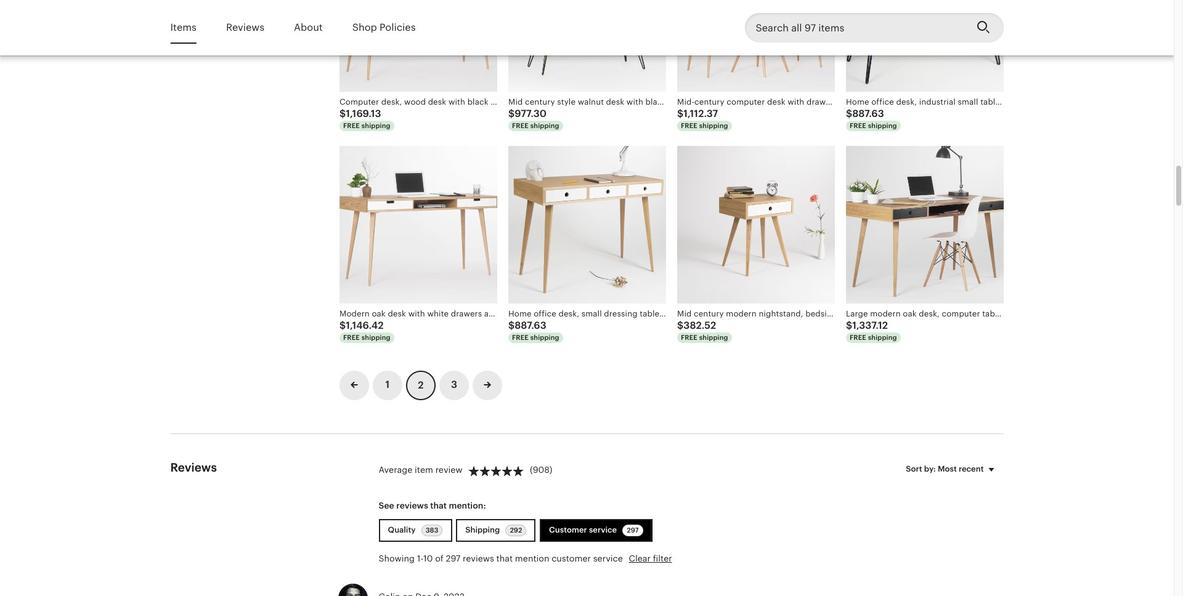Task type: vqa. For each thing, say whether or not it's contained in the screenshot.
bottommost LOOK.
no



Task type: locate. For each thing, give the bounding box(es) containing it.
1 vertical spatial service
[[594, 555, 623, 564]]

1 vertical spatial storage,
[[501, 309, 533, 319]]

and for 1,146.42
[[484, 309, 499, 319]]

1 horizontal spatial and
[[702, 97, 717, 107]]

with
[[449, 97, 465, 107], [627, 97, 643, 107], [788, 97, 805, 107], [408, 309, 425, 319]]

modern oak desk with white drawers and storage, mid century modern $ 1,146.42 free shipping
[[339, 309, 615, 342]]

reviews
[[226, 21, 265, 33], [171, 462, 217, 475]]

887.63 for home office desk, industrial small table, bureau, with black drawers, mid century modern, oak wood, steel / metal hairpin legs image
[[853, 108, 884, 120]]

1 vertical spatial of
[[435, 555, 444, 564]]

0 vertical spatial of
[[915, 97, 923, 107]]

service right customer
[[589, 526, 617, 535]]

and inside modern oak desk with white drawers and storage, mid century modern $ 1,146.42 free shipping
[[484, 309, 499, 319]]

and right white
[[484, 309, 499, 319]]

977.30
[[515, 108, 547, 120]]

with right walnut
[[627, 97, 643, 107]]

that
[[431, 501, 447, 511], [497, 555, 513, 564]]

free
[[343, 122, 360, 130], [512, 122, 529, 130], [681, 122, 698, 130], [850, 122, 867, 130], [343, 334, 360, 342], [512, 334, 529, 342], [681, 334, 698, 342], [850, 334, 867, 342]]

$ 887.63 free shipping for home office desk, industrial small table, bureau, with black drawers, mid century modern, oak wood, steel / metal hairpin legs image
[[846, 108, 897, 130]]

items link
[[171, 13, 197, 42]]

297 right '10'
[[446, 555, 461, 564]]

large modern oak desk, computer table, bureau with black drawers, oak wood, mid century modern, customized size and finish image
[[846, 146, 1004, 304]]

desk inside mid-century computer desk with drawers and storage, made of oak wood $ 1,112.37 free shipping
[[767, 97, 786, 107]]

drawers inside mid-century computer desk with drawers and storage, made of oak wood $ 1,112.37 free shipping
[[807, 97, 838, 107]]

with left white
[[408, 309, 425, 319]]

$
[[339, 108, 346, 120], [508, 108, 515, 120], [677, 108, 684, 120], [846, 108, 853, 120], [339, 320, 346, 332], [508, 320, 515, 332], [677, 320, 684, 332], [846, 320, 853, 332]]

home office desk, industrial small table, bureau, with black drawers, mid century modern, oak wood, steel / metal hairpin legs image
[[846, 0, 1004, 92]]

0 vertical spatial that
[[431, 501, 447, 511]]

and inside mid-century computer desk with drawers and storage, made of oak wood $ 1,112.37 free shipping
[[840, 97, 855, 107]]

1 horizontal spatial wood
[[942, 97, 963, 107]]

2 horizontal spatial and
[[840, 97, 855, 107]]

0 vertical spatial modern
[[608, 97, 638, 107]]

297 up clear
[[627, 527, 639, 535]]

shop policies
[[353, 21, 416, 33]]

0 vertical spatial reviews
[[397, 501, 428, 511]]

383
[[426, 527, 439, 535]]

modern oak desk with white drawers and storage, mid century modern image
[[339, 146, 497, 304]]

style
[[557, 97, 576, 107]]

with right 'legs'
[[788, 97, 805, 107]]

887.63
[[853, 108, 884, 120], [515, 320, 547, 332]]

bureau,
[[526, 97, 556, 107]]

2 wood from the left
[[942, 97, 963, 107]]

and left made
[[840, 97, 855, 107]]

shipping inside $ 382.52 free shipping
[[699, 334, 728, 342]]

with inside modern oak desk with white drawers and storage, mid century modern $ 1,146.42 free shipping
[[408, 309, 425, 319]]

mid
[[558, 97, 573, 107], [535, 309, 550, 319]]

service left clear
[[594, 555, 623, 564]]

shipping
[[361, 122, 390, 130], [530, 122, 559, 130], [699, 122, 728, 130], [868, 122, 897, 130], [361, 334, 390, 342], [530, 334, 559, 342], [699, 334, 728, 342], [868, 334, 897, 342]]

0 vertical spatial mid
[[558, 97, 573, 107]]

$ 1,337.12 free shipping
[[846, 320, 897, 342]]

297
[[627, 527, 639, 535], [446, 555, 461, 564]]

1 vertical spatial reviews
[[171, 462, 217, 475]]

desk left white
[[388, 309, 406, 319]]

mid inside computer desk, wood desk with black drawers, bureau, mid century modern $ 1,169.13 free shipping
[[558, 97, 573, 107]]

with inside computer desk, wood desk with black drawers, bureau, mid century modern $ 1,169.13 free shipping
[[449, 97, 465, 107]]

desk right walnut
[[606, 97, 625, 107]]

0 horizontal spatial reviews
[[171, 462, 217, 475]]

sort by: most recent button
[[897, 457, 1009, 483]]

showing
[[379, 555, 415, 564]]

1-
[[417, 555, 424, 564]]

of
[[915, 97, 923, 107], [435, 555, 444, 564]]

382.52
[[684, 320, 717, 332]]

1 vertical spatial modern
[[585, 309, 615, 319]]

0 vertical spatial storage,
[[857, 97, 889, 107]]

customer
[[549, 526, 588, 535]]

century
[[525, 97, 555, 107], [576, 97, 606, 107], [695, 97, 725, 107], [552, 309, 582, 319]]

1 vertical spatial reviews
[[463, 555, 494, 564]]

1 horizontal spatial black
[[646, 97, 667, 107]]

0 horizontal spatial that
[[431, 501, 447, 511]]

walnut
[[578, 97, 604, 107]]

$ 887.63 free shipping for home office desk, small dressing table, bureau, with white drawers, oak wood, mid century modern, customized size and finish image
[[508, 320, 559, 342]]

Search all 97 items text field
[[745, 13, 967, 43]]

storage, inside modern oak desk with white drawers and storage, mid century modern $ 1,146.42 free shipping
[[501, 309, 533, 319]]

0 horizontal spatial mid
[[535, 309, 550, 319]]

customer
[[552, 555, 591, 564]]

items
[[171, 21, 197, 33]]

drawers inside modern oak desk with white drawers and storage, mid century modern $ 1,146.42 free shipping
[[451, 309, 482, 319]]

0 horizontal spatial storage,
[[501, 309, 533, 319]]

$ inside computer desk, wood desk with black drawers, bureau, mid century modern $ 1,169.13 free shipping
[[339, 108, 346, 120]]

$ 382.52 free shipping
[[677, 320, 728, 342]]

modern
[[608, 97, 638, 107], [585, 309, 615, 319]]

1
[[385, 380, 390, 391]]

oak up 1,146.42
[[372, 309, 386, 319]]

0 vertical spatial oak
[[926, 97, 939, 107]]

mid inside modern oak desk with white drawers and storage, mid century modern $ 1,146.42 free shipping
[[535, 309, 550, 319]]

1 horizontal spatial mid
[[558, 97, 573, 107]]

1 vertical spatial that
[[497, 555, 513, 564]]

1 horizontal spatial 887.63
[[853, 108, 884, 120]]

1 horizontal spatial reviews
[[226, 21, 265, 33]]

0 vertical spatial 887.63
[[853, 108, 884, 120]]

recent
[[959, 465, 984, 474]]

0 horizontal spatial 887.63
[[515, 320, 547, 332]]

shipping inside modern oak desk with white drawers and storage, mid century modern $ 1,146.42 free shipping
[[361, 334, 390, 342]]

modern inside modern oak desk with white drawers and storage, mid century modern $ 1,146.42 free shipping
[[585, 309, 615, 319]]

1 horizontal spatial reviews
[[463, 555, 494, 564]]

sort
[[907, 465, 923, 474]]

about
[[294, 21, 323, 33]]

10
[[424, 555, 433, 564]]

storage, inside mid-century computer desk with drawers and storage, made of oak wood $ 1,112.37 free shipping
[[857, 97, 889, 107]]

1 horizontal spatial $ 887.63 free shipping
[[846, 108, 897, 130]]

and inside mid century style walnut desk with black drawers and hairpin legs $ 977.30 free shipping
[[702, 97, 717, 107]]

1 horizontal spatial storage,
[[857, 97, 889, 107]]

computer
[[727, 97, 765, 107]]

1,169.13
[[346, 108, 381, 120]]

reviews right see
[[397, 501, 428, 511]]

desk,
[[381, 97, 402, 107]]

mid-
[[677, 97, 695, 107]]

0 horizontal spatial and
[[484, 309, 499, 319]]

$ 887.63 free shipping
[[846, 108, 897, 130], [508, 320, 559, 342]]

desk right desk,
[[428, 97, 446, 107]]

1 wood from the left
[[404, 97, 426, 107]]

0 horizontal spatial $ 887.63 free shipping
[[508, 320, 559, 342]]

$ inside modern oak desk with white drawers and storage, mid century modern $ 1,146.42 free shipping
[[339, 320, 346, 332]]

black inside mid century style walnut desk with black drawers and hairpin legs $ 977.30 free shipping
[[646, 97, 667, 107]]

item
[[415, 466, 433, 476]]

2 horizontal spatial drawers
[[807, 97, 838, 107]]

887.63 for home office desk, small dressing table, bureau, with white drawers, oak wood, mid century modern, customized size and finish image
[[515, 320, 547, 332]]

1 horizontal spatial drawers
[[669, 97, 700, 107]]

wood right made
[[942, 97, 963, 107]]

that up the 383
[[431, 501, 447, 511]]

1 horizontal spatial of
[[915, 97, 923, 107]]

reviews down shipping
[[463, 555, 494, 564]]

and
[[702, 97, 717, 107], [840, 97, 855, 107], [484, 309, 499, 319]]

sort by: most recent
[[907, 465, 984, 474]]

storage, for wood
[[857, 97, 889, 107]]

mid century style walnut desk with black drawers and hairpin legs $ 977.30 free shipping
[[508, 97, 765, 130]]

1 vertical spatial 297
[[446, 555, 461, 564]]

292
[[510, 527, 523, 535]]

1 vertical spatial $ 887.63 free shipping
[[508, 320, 559, 342]]

oak right made
[[926, 97, 939, 107]]

0 horizontal spatial oak
[[372, 309, 386, 319]]

service
[[589, 526, 617, 535], [594, 555, 623, 564]]

1 black from the left
[[467, 97, 488, 107]]

1 vertical spatial oak
[[372, 309, 386, 319]]

drawers for 1,146.42
[[451, 309, 482, 319]]

1 horizontal spatial that
[[497, 555, 513, 564]]

2 black from the left
[[646, 97, 667, 107]]

0 vertical spatial $ 887.63 free shipping
[[846, 108, 897, 130]]

oak inside mid-century computer desk with drawers and storage, made of oak wood $ 1,112.37 free shipping
[[926, 97, 939, 107]]

1 horizontal spatial oak
[[926, 97, 939, 107]]

black left mid-
[[646, 97, 667, 107]]

0 horizontal spatial drawers
[[451, 309, 482, 319]]

desk
[[428, 97, 446, 107], [606, 97, 625, 107], [767, 97, 786, 107], [388, 309, 406, 319]]

1 vertical spatial mid
[[535, 309, 550, 319]]

modern inside computer desk, wood desk with black drawers, bureau, mid century modern $ 1,169.13 free shipping
[[608, 97, 638, 107]]

white
[[427, 309, 449, 319]]

modern
[[339, 309, 370, 319]]

0 vertical spatial reviews
[[226, 21, 265, 33]]

wood right desk,
[[404, 97, 426, 107]]

with left drawers,
[[449, 97, 465, 107]]

1,112.37
[[684, 108, 718, 120]]

0 horizontal spatial black
[[467, 97, 488, 107]]

desk right 'legs'
[[767, 97, 786, 107]]

oak
[[926, 97, 939, 107], [372, 309, 386, 319]]

black left drawers,
[[467, 97, 488, 107]]

free inside mid century style walnut desk with black drawers and hairpin legs $ 977.30 free shipping
[[512, 122, 529, 130]]

black
[[467, 97, 488, 107], [646, 97, 667, 107]]

0 vertical spatial 297
[[627, 527, 639, 535]]

drawers for 1,112.37
[[807, 97, 838, 107]]

desk inside computer desk, wood desk with black drawers, bureau, mid century modern $ 1,169.13 free shipping
[[428, 97, 446, 107]]

storage,
[[857, 97, 889, 107], [501, 309, 533, 319]]

0 horizontal spatial wood
[[404, 97, 426, 107]]

of right made
[[915, 97, 923, 107]]

drawers
[[669, 97, 700, 107], [807, 97, 838, 107], [451, 309, 482, 319]]

showing 1-10 of 297 reviews that mention customer service clear filter
[[379, 555, 673, 564]]

computer desk, wood desk with black drawers, bureau, mid century modern $ 1,169.13 free shipping
[[339, 97, 638, 130]]

see
[[379, 501, 395, 511]]

that left mention
[[497, 555, 513, 564]]

clear
[[629, 555, 651, 564]]

and up 1,112.37
[[702, 97, 717, 107]]

filter
[[653, 555, 673, 564]]

1 vertical spatial 887.63
[[515, 320, 547, 332]]

wood
[[404, 97, 426, 107], [942, 97, 963, 107]]

of right '10'
[[435, 555, 444, 564]]

$ inside mid century style walnut desk with black drawers and hairpin legs $ 977.30 free shipping
[[508, 108, 515, 120]]

modern for 1,146.42
[[585, 309, 615, 319]]

reviews
[[397, 501, 428, 511], [463, 555, 494, 564]]



Task type: describe. For each thing, give the bounding box(es) containing it.
mid-century computer desk with drawers and storage, made of oak wood image
[[677, 0, 835, 92]]

most
[[938, 465, 958, 474]]

0 horizontal spatial 297
[[446, 555, 461, 564]]

free inside computer desk, wood desk with black drawers, bureau, mid century modern $ 1,169.13 free shipping
[[343, 122, 360, 130]]

with inside mid century style walnut desk with black drawers and hairpin legs $ 977.30 free shipping
[[627, 97, 643, 107]]

century inside mid century style walnut desk with black drawers and hairpin legs $ 977.30 free shipping
[[525, 97, 555, 107]]

3
[[451, 380, 457, 391]]

wood inside mid-century computer desk with drawers and storage, made of oak wood $ 1,112.37 free shipping
[[942, 97, 963, 107]]

desk inside mid century style walnut desk with black drawers and hairpin legs $ 977.30 free shipping
[[606, 97, 625, 107]]

shipping
[[466, 526, 502, 535]]

modern for 1,169.13
[[608, 97, 638, 107]]

free inside mid-century computer desk with drawers and storage, made of oak wood $ 1,112.37 free shipping
[[681, 122, 698, 130]]

mid for 1,146.42
[[535, 309, 550, 319]]

review
[[436, 466, 463, 476]]

average item review
[[379, 466, 463, 476]]

0 horizontal spatial of
[[435, 555, 444, 564]]

century inside modern oak desk with white drawers and storage, mid century modern $ 1,146.42 free shipping
[[552, 309, 582, 319]]

legs
[[749, 97, 765, 107]]

century inside computer desk, wood desk with black drawers, bureau, mid century modern $ 1,169.13 free shipping
[[576, 97, 606, 107]]

1 link
[[373, 371, 402, 401]]

by:
[[925, 465, 937, 474]]

home office desk, small dressing table, bureau, with white drawers, oak wood, mid century modern, customized size and finish image
[[508, 146, 666, 304]]

clear filter link
[[629, 555, 673, 564]]

free inside modern oak desk with white drawers and storage, mid century modern $ 1,146.42 free shipping
[[343, 334, 360, 342]]

mid
[[508, 97, 523, 107]]

$ inside $ 382.52 free shipping
[[677, 320, 684, 332]]

mid-century computer desk with drawers and storage, made of oak wood $ 1,112.37 free shipping
[[677, 97, 963, 130]]

oak inside modern oak desk with white drawers and storage, mid century modern $ 1,146.42 free shipping
[[372, 309, 386, 319]]

shop policies link
[[353, 13, 416, 42]]

storage, for $
[[501, 309, 533, 319]]

shipping inside computer desk, wood desk with black drawers, bureau, mid century modern $ 1,169.13 free shipping
[[361, 122, 390, 130]]

desk inside modern oak desk with white drawers and storage, mid century modern $ 1,146.42 free shipping
[[388, 309, 406, 319]]

2 link
[[406, 371, 436, 401]]

customer service
[[549, 526, 619, 535]]

0 horizontal spatial reviews
[[397, 501, 428, 511]]

$ inside mid-century computer desk with drawers and storage, made of oak wood $ 1,112.37 free shipping
[[677, 108, 684, 120]]

1,337.12
[[853, 320, 888, 332]]

mention
[[515, 555, 550, 564]]

1 horizontal spatial 297
[[627, 527, 639, 535]]

wood inside computer desk, wood desk with black drawers, bureau, mid century modern $ 1,169.13 free shipping
[[404, 97, 426, 107]]

3 link
[[439, 371, 469, 401]]

quality
[[388, 526, 418, 535]]

mid for 1,169.13
[[558, 97, 573, 107]]

mid century style walnut desk with black drawers and hairpin legs image
[[508, 0, 666, 92]]

free inside $ 382.52 free shipping
[[681, 334, 698, 342]]

(908)
[[530, 466, 553, 476]]

made
[[891, 97, 913, 107]]

0 vertical spatial service
[[589, 526, 617, 535]]

of inside mid-century computer desk with drawers and storage, made of oak wood $ 1,112.37 free shipping
[[915, 97, 923, 107]]

$ inside $ 1,337.12 free shipping
[[846, 320, 853, 332]]

about link
[[294, 13, 323, 42]]

reviews link
[[226, 13, 265, 42]]

drawers,
[[491, 97, 524, 107]]

black inside computer desk, wood desk with black drawers, bureau, mid century modern $ 1,169.13 free shipping
[[467, 97, 488, 107]]

drawers inside mid century style walnut desk with black drawers and hairpin legs $ 977.30 free shipping
[[669, 97, 700, 107]]

shipping inside $ 1,337.12 free shipping
[[868, 334, 897, 342]]

mention:
[[449, 501, 486, 511]]

shop
[[353, 21, 377, 33]]

mid century modern nightstand, bedside table, end table with white drawer, made of oak wood; limited-time offer: free & fast shipping image
[[677, 146, 835, 304]]

see reviews that mention:
[[379, 501, 486, 511]]

2
[[418, 380, 424, 391]]

shipping inside mid-century computer desk with drawers and storage, made of oak wood $ 1,112.37 free shipping
[[699, 122, 728, 130]]

computer desk, wood desk with black drawers, bureau, mid century modern image
[[339, 0, 497, 92]]

average
[[379, 466, 413, 476]]

with inside mid-century computer desk with drawers and storage, made of oak wood $ 1,112.37 free shipping
[[788, 97, 805, 107]]

century inside mid-century computer desk with drawers and storage, made of oak wood $ 1,112.37 free shipping
[[695, 97, 725, 107]]

free inside $ 1,337.12 free shipping
[[850, 334, 867, 342]]

shipping inside mid century style walnut desk with black drawers and hairpin legs $ 977.30 free shipping
[[530, 122, 559, 130]]

computer
[[339, 97, 379, 107]]

1,146.42
[[346, 320, 384, 332]]

policies
[[380, 21, 416, 33]]

and for 1,112.37
[[840, 97, 855, 107]]

hairpin
[[719, 97, 746, 107]]



